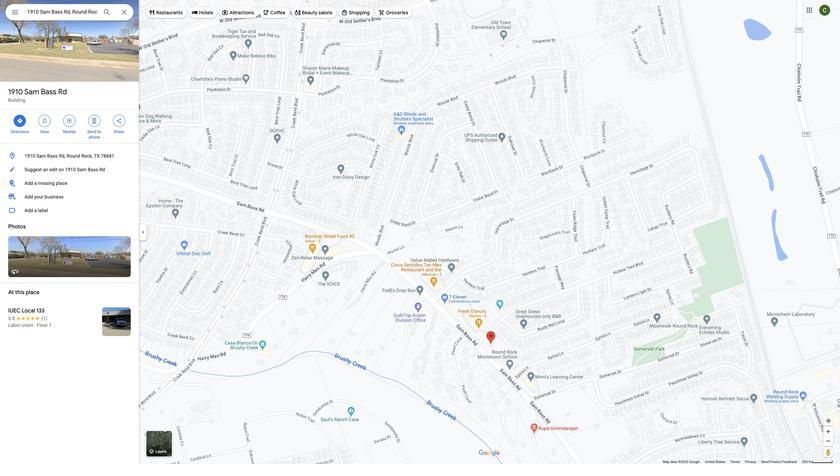 Task type: locate. For each thing, give the bounding box(es) containing it.
labor
[[8, 322, 20, 328]]

1 horizontal spatial send
[[761, 460, 769, 464]]

1 horizontal spatial place
[[56, 180, 67, 186]]

united states button
[[705, 460, 726, 464]]

rd inside button
[[99, 167, 105, 172]]

footer inside "google maps" element
[[663, 460, 802, 464]]

add inside button
[[25, 208, 33, 213]]

0 horizontal spatial rd
[[58, 87, 67, 97]]

rd up 
[[58, 87, 67, 97]]

shopping
[[349, 10, 370, 16]]

layers
[[156, 450, 166, 454]]

terms
[[731, 460, 740, 464]]

1910 up suggest at the left of page
[[25, 153, 35, 159]]

2 a from the top
[[34, 208, 37, 213]]

sam for rd,
[[36, 153, 46, 159]]

78681
[[101, 153, 114, 159]]

restaurants button
[[146, 4, 187, 21]]

place down on
[[56, 180, 67, 186]]

2 vertical spatial add
[[25, 208, 33, 213]]

add your business
[[25, 194, 64, 200]]

this
[[15, 289, 25, 296]]

suggest an edit on 1910 sam bass rd
[[25, 167, 105, 172]]

google account: christina overa  
(christinaovera9@gmail.com) image
[[820, 5, 830, 16]]

1 vertical spatial 1910
[[25, 153, 35, 159]]


[[91, 117, 97, 125]]

add for add your business
[[25, 194, 33, 200]]

a left missing
[[34, 180, 37, 186]]

at this place
[[8, 289, 39, 296]]

5.0
[[8, 316, 15, 321]]

rd
[[58, 87, 67, 97], [99, 167, 105, 172]]

add down suggest at the left of page
[[25, 180, 33, 186]]

union
[[22, 322, 33, 328]]

2 horizontal spatial 1910
[[65, 167, 76, 172]]

place
[[56, 180, 67, 186], [26, 289, 39, 296]]

send inside button
[[761, 460, 769, 464]]

0 vertical spatial a
[[34, 180, 37, 186]]

sam up building
[[24, 87, 39, 97]]

a inside add a missing place button
[[34, 180, 37, 186]]

send product feedback button
[[761, 460, 797, 464]]

a inside add a label button
[[34, 208, 37, 213]]

1 vertical spatial bass
[[47, 153, 58, 159]]

show your location image
[[826, 418, 832, 424]]

a
[[34, 180, 37, 186], [34, 208, 37, 213]]

share
[[114, 129, 124, 134]]

collapse side panel image
[[139, 228, 147, 236]]

0 horizontal spatial 1910
[[8, 87, 23, 97]]

1 vertical spatial a
[[34, 208, 37, 213]]


[[17, 117, 23, 125]]

bass left 'rd,'
[[47, 153, 58, 159]]

add left label
[[25, 208, 33, 213]]

1 horizontal spatial rd
[[99, 167, 105, 172]]

2 vertical spatial sam
[[77, 167, 87, 172]]

bass
[[41, 87, 56, 97], [47, 153, 58, 159], [88, 167, 98, 172]]

place right "this"
[[26, 289, 39, 296]]

floor
[[37, 322, 48, 328]]

0 vertical spatial 1910
[[8, 87, 23, 97]]

send for send to phone
[[87, 129, 97, 134]]

nearby
[[63, 129, 76, 134]]

sam down rock,
[[77, 167, 87, 172]]


[[66, 117, 73, 125]]

tx
[[94, 153, 100, 159]]

1 add from the top
[[25, 180, 33, 186]]

hotels button
[[189, 4, 217, 21]]

iuec local 133
[[8, 307, 45, 314]]

0 horizontal spatial place
[[26, 289, 39, 296]]

 search field
[[5, 4, 133, 22]]

add
[[25, 180, 33, 186], [25, 194, 33, 200], [25, 208, 33, 213]]

actions for 1910 sam bass rd region
[[0, 109, 139, 143]]

privacy
[[745, 460, 756, 464]]

a left label
[[34, 208, 37, 213]]

None field
[[27, 8, 97, 16]]

map
[[663, 460, 670, 464]]

send
[[87, 129, 97, 134], [761, 460, 769, 464]]

0 vertical spatial send
[[87, 129, 97, 134]]

sam
[[24, 87, 39, 97], [36, 153, 46, 159], [77, 167, 87, 172]]

terms button
[[731, 460, 740, 464]]

1 horizontal spatial 1910
[[25, 153, 35, 159]]

send to phone
[[87, 129, 101, 140]]

1 a from the top
[[34, 180, 37, 186]]

shopping button
[[339, 4, 374, 21]]

footer
[[663, 460, 802, 464]]

1910 sam bass rd, round rock, tx 78681
[[25, 153, 114, 159]]

bass for rd
[[41, 87, 56, 97]]

3 add from the top
[[25, 208, 33, 213]]

bass down tx
[[88, 167, 98, 172]]

local
[[22, 307, 35, 314]]

1910 for rd,
[[25, 153, 35, 159]]

0 vertical spatial rd
[[58, 87, 67, 97]]

0 vertical spatial sam
[[24, 87, 39, 97]]

salons
[[319, 10, 333, 16]]

sam up an
[[36, 153, 46, 159]]

business
[[45, 194, 64, 200]]

1 vertical spatial sam
[[36, 153, 46, 159]]

1
[[49, 322, 52, 328]]

attractions button
[[219, 4, 258, 21]]

rd down tx
[[99, 167, 105, 172]]

200
[[802, 460, 808, 464]]

send left product
[[761, 460, 769, 464]]

bass up  on the left of the page
[[41, 87, 56, 97]]

0 vertical spatial bass
[[41, 87, 56, 97]]

send up phone
[[87, 129, 97, 134]]

133
[[36, 307, 45, 314]]

0 vertical spatial place
[[56, 180, 67, 186]]

add a missing place button
[[0, 176, 139, 190]]

add left your
[[25, 194, 33, 200]]

rock,
[[81, 153, 93, 159]]

send inside send to phone
[[87, 129, 97, 134]]

1910 up building
[[8, 87, 23, 97]]

groceries
[[386, 10, 408, 16]]

1 vertical spatial rd
[[99, 167, 105, 172]]

rd inside the "1910 sam bass rd building"
[[58, 87, 67, 97]]

rd,
[[59, 153, 65, 159]]

labor union · floor 1
[[8, 322, 52, 328]]

0 vertical spatial add
[[25, 180, 33, 186]]

1910 right on
[[65, 167, 76, 172]]

1 vertical spatial send
[[761, 460, 769, 464]]

1 vertical spatial add
[[25, 194, 33, 200]]

footer containing map data ©2023 google
[[663, 460, 802, 464]]

united
[[705, 460, 715, 464]]

200 ft
[[802, 460, 811, 464]]

2 add from the top
[[25, 194, 33, 200]]

1910 inside the "1910 sam bass rd building"
[[8, 87, 23, 97]]

sam inside the "1910 sam bass rd building"
[[24, 87, 39, 97]]

1910
[[8, 87, 23, 97], [25, 153, 35, 159], [65, 167, 76, 172]]

0 horizontal spatial send
[[87, 129, 97, 134]]

(1)
[[41, 316, 47, 321]]

add inside button
[[25, 180, 33, 186]]

bass inside the "1910 sam bass rd building"
[[41, 87, 56, 97]]

suggest an edit on 1910 sam bass rd button
[[0, 163, 139, 176]]

add for add a label
[[25, 208, 33, 213]]

building
[[8, 97, 25, 103]]



Task type: vqa. For each thing, say whether or not it's contained in the screenshot.
the leftmost Ave
no



Task type: describe. For each thing, give the bounding box(es) containing it.
place inside add a missing place button
[[56, 180, 67, 186]]

beauty
[[302, 10, 317, 16]]

sam for rd
[[24, 87, 39, 97]]

1910 for rd
[[8, 87, 23, 97]]

restaurants
[[156, 10, 183, 16]]

zoom in image
[[826, 429, 831, 434]]

·
[[34, 322, 36, 328]]

5.0 stars 1 reviews image
[[8, 315, 47, 322]]

200 ft button
[[802, 460, 833, 464]]

2 vertical spatial 1910
[[65, 167, 76, 172]]

directions
[[11, 129, 29, 134]]

an
[[43, 167, 48, 172]]

attractions
[[230, 10, 254, 16]]

data
[[671, 460, 677, 464]]

add for add a missing place
[[25, 180, 33, 186]]

to
[[98, 129, 101, 134]]

©2023
[[678, 460, 689, 464]]

1910 sam bass rd, round rock, tx 78681 button
[[0, 149, 139, 163]]

1910 sam bass rd main content
[[0, 0, 139, 464]]

missing
[[38, 180, 55, 186]]

none field inside 1910 sam bass rd, round rock, tx 78681 "field"
[[27, 8, 97, 16]]

united states
[[705, 460, 726, 464]]

your
[[34, 194, 43, 200]]

groceries button
[[376, 4, 412, 21]]

google
[[689, 460, 700, 464]]

round
[[67, 153, 80, 159]]

on
[[59, 167, 64, 172]]

1910 Sam Bass Rd, Round Rock, TX 78681 field
[[5, 4, 133, 20]]

show street view coverage image
[[824, 447, 834, 457]]

feedback
[[783, 460, 797, 464]]

2 vertical spatial bass
[[88, 167, 98, 172]]


[[11, 7, 19, 17]]

bass for rd,
[[47, 153, 58, 159]]


[[116, 117, 122, 125]]

zoom out image
[[826, 439, 831, 444]]

at
[[8, 289, 14, 296]]

a for missing
[[34, 180, 37, 186]]

send product feedback
[[761, 460, 797, 464]]

save
[[40, 129, 49, 134]]

a for label
[[34, 208, 37, 213]]

add a label
[[25, 208, 48, 213]]

send for send product feedback
[[761, 460, 769, 464]]

label
[[38, 208, 48, 213]]

product
[[770, 460, 782, 464]]

add your business link
[[0, 190, 139, 204]]

iuec
[[8, 307, 20, 314]]

beauty salons
[[302, 10, 333, 16]]


[[42, 117, 48, 125]]

1 vertical spatial place
[[26, 289, 39, 296]]

photos
[[8, 223, 26, 230]]

coffee
[[270, 10, 286, 16]]

ft
[[809, 460, 811, 464]]

suggest
[[25, 167, 42, 172]]

states
[[716, 460, 726, 464]]

coffee button
[[260, 4, 290, 21]]

edit
[[49, 167, 57, 172]]

 button
[[5, 4, 25, 22]]

hotels
[[199, 10, 213, 16]]

add a missing place
[[25, 180, 67, 186]]

add a label button
[[0, 204, 139, 217]]

1910 sam bass rd building
[[8, 87, 67, 103]]

phone
[[89, 135, 100, 140]]

map data ©2023 google
[[663, 460, 700, 464]]

privacy button
[[745, 460, 756, 464]]

google maps element
[[0, 0, 840, 464]]

beauty salons button
[[292, 4, 337, 21]]



